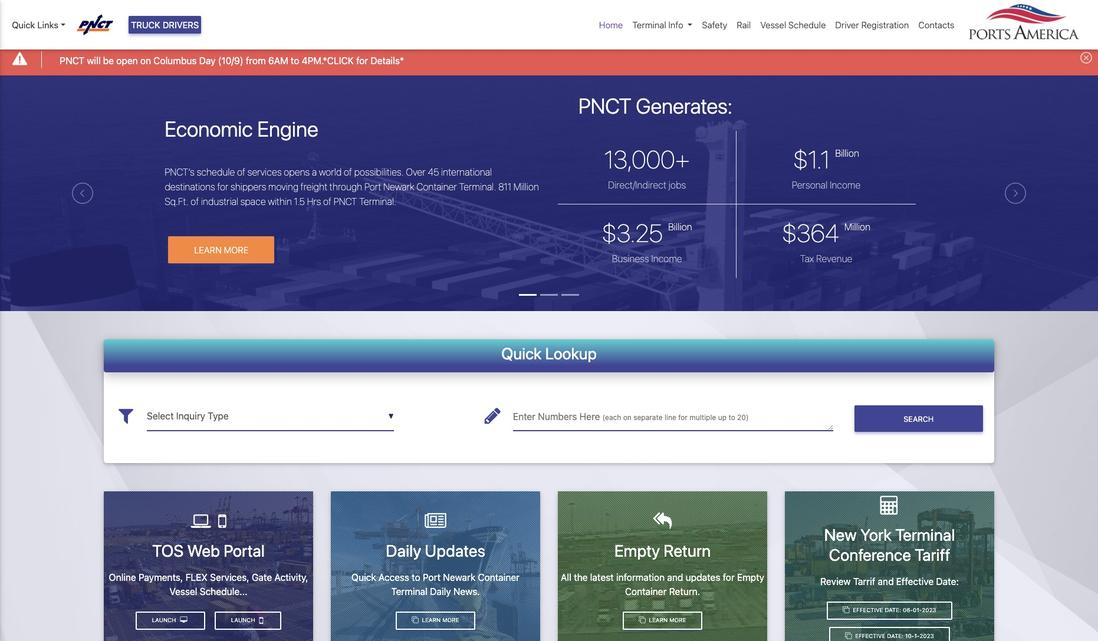 Task type: describe. For each thing, give the bounding box(es) containing it.
for inside enter numbers here (each on separate line for multiple up to 20)
[[678, 413, 688, 422]]

schedule
[[197, 167, 235, 177]]

terminal inside terminal info link
[[632, 19, 666, 30]]

day
[[199, 55, 216, 66]]

13,000+
[[604, 144, 690, 174]]

desktop image
[[180, 618, 187, 624]]

review
[[820, 576, 851, 587]]

access
[[379, 572, 409, 583]]

revenue
[[816, 253, 852, 264]]

columbus
[[153, 55, 197, 66]]

truck drivers link
[[129, 16, 201, 34]]

here
[[579, 412, 600, 422]]

more for daily updates
[[442, 618, 459, 624]]

moving
[[268, 182, 298, 192]]

10-
[[905, 633, 914, 640]]

links
[[37, 19, 58, 30]]

close image
[[1080, 52, 1092, 64]]

$3.25
[[602, 218, 663, 247]]

quick access to port newark container terminal daily news.
[[351, 572, 520, 597]]

hrs
[[307, 196, 321, 207]]

driver registration
[[835, 19, 909, 30]]

2023 for 01-
[[922, 608, 936, 614]]

personal
[[792, 180, 828, 190]]

numbers
[[538, 412, 577, 422]]

01-
[[913, 608, 922, 614]]

quick for quick access to port newark container terminal daily news.
[[351, 572, 376, 583]]

new
[[824, 526, 857, 545]]

learn more link for updates
[[396, 612, 475, 631]]

rail link
[[732, 14, 756, 36]]

from
[[246, 55, 266, 66]]

welcome to port newmark container terminal image
[[0, 75, 1098, 377]]

million inside '$364 million'
[[844, 221, 870, 232]]

pnct generates:
[[579, 93, 732, 119]]

more for empty return
[[669, 618, 686, 624]]

effective for effective date: 06-01-2023
[[853, 608, 883, 614]]

separate
[[633, 413, 663, 422]]

tax
[[800, 253, 814, 264]]

pnct will be open on columbus day (10/9) from 6am to 4pm.*click for details* link
[[60, 53, 404, 68]]

information
[[616, 572, 665, 583]]

mobile image
[[259, 616, 263, 626]]

economic engine
[[165, 116, 318, 141]]

search
[[904, 415, 934, 424]]

clone image for effective date: 10-1-2023
[[845, 633, 852, 640]]

811
[[498, 182, 511, 192]]

13,000+ direct/indirect jobs
[[604, 144, 690, 190]]

quick links link
[[12, 18, 65, 32]]

06-
[[903, 608, 913, 614]]

payments,
[[139, 572, 183, 583]]

container inside "all the latest information and updates for empty container return."
[[625, 587, 667, 597]]

line
[[665, 413, 676, 422]]

learn more for empty return
[[647, 618, 686, 624]]

up
[[718, 413, 727, 422]]

2023 for 1-
[[920, 633, 934, 640]]

(each
[[602, 413, 621, 422]]

learn inside button
[[194, 245, 222, 255]]

destinations
[[165, 182, 215, 192]]

truck
[[131, 19, 160, 30]]

(10/9)
[[218, 55, 243, 66]]

effective date: 10-1-2023 link
[[829, 628, 950, 642]]

services
[[247, 167, 282, 177]]

all
[[561, 572, 571, 583]]

contacts
[[918, 19, 954, 30]]

quick for quick links
[[12, 19, 35, 30]]

terminal info link
[[628, 14, 697, 36]]

industrial
[[201, 196, 238, 207]]

terminal info
[[632, 19, 683, 30]]

driver
[[835, 19, 859, 30]]

vessel inside online payments, flex services, gate activity, vessel schedule...
[[170, 587, 197, 597]]

newark inside quick access to port newark container terminal daily news.
[[443, 572, 475, 583]]

possibilities.
[[354, 167, 404, 177]]

daily updates
[[386, 541, 485, 561]]

direct/indirect
[[608, 180, 666, 190]]

0 vertical spatial effective
[[896, 576, 934, 587]]

vessel inside vessel schedule link
[[760, 19, 786, 30]]

2 launch link from the left
[[136, 612, 205, 631]]

return
[[664, 541, 711, 561]]

search button
[[854, 406, 983, 432]]

conference
[[829, 545, 911, 565]]

and inside "all the latest information and updates for empty container return."
[[667, 572, 683, 583]]

effective for effective date: 10-1-2023
[[855, 633, 885, 640]]

registration
[[861, 19, 909, 30]]

1.5
[[294, 196, 305, 207]]

jobs
[[669, 180, 686, 190]]

$1.1 billion
[[793, 144, 859, 174]]

tax revenue
[[800, 253, 852, 264]]

for inside "all the latest information and updates for empty container return."
[[723, 572, 735, 583]]

on for columbus
[[140, 55, 151, 66]]

1 launch link from the left
[[215, 612, 281, 631]]

terminal inside quick access to port newark container terminal daily news.
[[391, 587, 428, 597]]

will
[[87, 55, 101, 66]]

more inside button
[[224, 245, 248, 255]]

port inside quick access to port newark container terminal daily news.
[[423, 572, 441, 583]]

learn more link for return
[[623, 612, 702, 631]]

4pm.*click
[[302, 55, 354, 66]]

driver registration link
[[831, 14, 914, 36]]

1 horizontal spatial and
[[878, 576, 894, 587]]

effective date: 06-01-2023 link
[[827, 602, 953, 621]]

effective date: 06-01-2023
[[851, 608, 936, 614]]

lookup
[[545, 344, 597, 363]]

through
[[330, 182, 362, 192]]

newark inside the pnct's schedule of services opens a world of possibilities.                                 over 45 international destinations for shippers moving freight through port newark container terminal.                                 811 million sq.ft. of industrial space within 1.5 hrs of pnct terminal.
[[383, 182, 414, 192]]

freight
[[301, 182, 327, 192]]

$364 million
[[782, 218, 870, 247]]

over
[[406, 167, 426, 177]]

news.
[[453, 587, 480, 597]]

pnct will be open on columbus day (10/9) from 6am to 4pm.*click for details*
[[60, 55, 404, 66]]

info
[[668, 19, 683, 30]]

daily inside quick access to port newark container terminal daily news.
[[430, 587, 451, 597]]

0 horizontal spatial daily
[[386, 541, 421, 561]]

truck drivers
[[131, 19, 199, 30]]

online
[[109, 572, 136, 583]]



Task type: vqa. For each thing, say whether or not it's contained in the screenshot.
on inside Enter Numbers Here (each on separate line for multiple up to 20)
yes



Task type: locate. For each thing, give the bounding box(es) containing it.
1 horizontal spatial on
[[623, 413, 631, 422]]

launch link down schedule...
[[215, 612, 281, 631]]

date: left the 06- at bottom right
[[885, 608, 901, 614]]

2 vertical spatial container
[[625, 587, 667, 597]]

1 vertical spatial vessel
[[170, 587, 197, 597]]

to inside the pnct will be open on columbus day (10/9) from 6am to 4pm.*click for details* link
[[291, 55, 299, 66]]

date: inside "link"
[[887, 633, 903, 640]]

and up "return."
[[667, 572, 683, 583]]

0 horizontal spatial vessel
[[170, 587, 197, 597]]

details*
[[371, 55, 404, 66]]

clone image for effective date: 06-01-2023
[[843, 607, 850, 614]]

rail
[[737, 19, 751, 30]]

0 vertical spatial billion
[[835, 148, 859, 158]]

income down the $1.1 billion in the right top of the page
[[830, 180, 861, 190]]

billion
[[835, 148, 859, 158], [668, 221, 692, 232]]

1 launch from the left
[[231, 618, 257, 624]]

opens
[[284, 167, 310, 177]]

0 vertical spatial date:
[[936, 576, 959, 587]]

container down 45
[[417, 182, 457, 192]]

0 horizontal spatial more
[[224, 245, 248, 255]]

international
[[441, 167, 492, 177]]

learn down "all the latest information and updates for empty container return."
[[649, 618, 668, 624]]

million inside the pnct's schedule of services opens a world of possibilities.                                 over 45 international destinations for shippers moving freight through port newark container terminal.                                 811 million sq.ft. of industrial space within 1.5 hrs of pnct terminal.
[[513, 182, 539, 192]]

terminal left info
[[632, 19, 666, 30]]

quick left access
[[351, 572, 376, 583]]

2 vertical spatial pnct
[[334, 196, 357, 207]]

$364
[[782, 218, 839, 247]]

container inside the pnct's schedule of services opens a world of possibilities.                                 over 45 international destinations for shippers moving freight through port newark container terminal.                                 811 million sq.ft. of industrial space within 1.5 hrs of pnct terminal.
[[417, 182, 457, 192]]

income for $1.1
[[830, 180, 861, 190]]

date: left "10-"
[[887, 633, 903, 640]]

pnct will be open on columbus day (10/9) from 6am to 4pm.*click for details* alert
[[0, 43, 1098, 75]]

quick inside quick access to port newark container terminal daily news.
[[351, 572, 376, 583]]

launch for the "desktop" image
[[152, 618, 178, 624]]

0 horizontal spatial pnct
[[60, 55, 84, 66]]

empty right the 'updates'
[[737, 572, 764, 583]]

clone image for daily
[[412, 618, 419, 624]]

1 horizontal spatial clone image
[[639, 618, 646, 624]]

learn more for daily updates
[[420, 618, 459, 624]]

1 horizontal spatial port
[[423, 572, 441, 583]]

on inside enter numbers here (each on separate line for multiple up to 20)
[[623, 413, 631, 422]]

portal
[[223, 541, 265, 561]]

clone image left effective date: 10-1-2023 on the bottom
[[845, 633, 852, 640]]

terminal inside new york terminal conference tariff
[[895, 526, 955, 545]]

open
[[116, 55, 138, 66]]

2 horizontal spatial to
[[729, 413, 735, 422]]

sq.ft.
[[165, 196, 188, 207]]

0 vertical spatial newark
[[383, 182, 414, 192]]

vessel schedule
[[760, 19, 826, 30]]

1 vertical spatial income
[[651, 253, 682, 264]]

0 horizontal spatial terminal.
[[359, 196, 396, 207]]

2 horizontal spatial more
[[669, 618, 686, 624]]

web
[[187, 541, 220, 561]]

billion down jobs
[[668, 221, 692, 232]]

launch left the "desktop" image
[[152, 618, 178, 624]]

1 horizontal spatial billion
[[835, 148, 859, 158]]

2 horizontal spatial terminal
[[895, 526, 955, 545]]

of up shippers
[[237, 167, 245, 177]]

pnct for pnct will be open on columbus day (10/9) from 6am to 4pm.*click for details*
[[60, 55, 84, 66]]

0 vertical spatial million
[[513, 182, 539, 192]]

learn more down quick access to port newark container terminal daily news.
[[420, 618, 459, 624]]

and right tarrif
[[878, 576, 894, 587]]

effective down effective date: 06-01-2023 link
[[855, 633, 885, 640]]

1 vertical spatial million
[[844, 221, 870, 232]]

business
[[612, 253, 649, 264]]

container
[[417, 182, 457, 192], [478, 572, 520, 583], [625, 587, 667, 597]]

pnct's schedule of services opens a world of possibilities.                                 over 45 international destinations for shippers moving freight through port newark container terminal.                                 811 million sq.ft. of industrial space within 1.5 hrs of pnct terminal.
[[165, 167, 539, 207]]

2023 right the 06- at bottom right
[[922, 608, 936, 614]]

container inside quick access to port newark container terminal daily news.
[[478, 572, 520, 583]]

latest
[[590, 572, 614, 583]]

for inside the pnct's schedule of services opens a world of possibilities.                                 over 45 international destinations for shippers moving freight through port newark container terminal.                                 811 million sq.ft. of industrial space within 1.5 hrs of pnct terminal.
[[217, 182, 228, 192]]

on right open
[[140, 55, 151, 66]]

million
[[513, 182, 539, 192], [844, 221, 870, 232]]

to for 4pm.*click
[[291, 55, 299, 66]]

learn down quick access to port newark container terminal daily news.
[[422, 618, 441, 624]]

vessel
[[760, 19, 786, 30], [170, 587, 197, 597]]

▼
[[388, 412, 394, 421]]

date: for 01-
[[885, 608, 901, 614]]

pnct's
[[165, 167, 195, 177]]

billion for $3.25
[[668, 221, 692, 232]]

shippers
[[231, 182, 266, 192]]

pnct inside the pnct's schedule of services opens a world of possibilities.                                 over 45 international destinations for shippers moving freight through port newark container terminal.                                 811 million sq.ft. of industrial space within 1.5 hrs of pnct terminal.
[[334, 196, 357, 207]]

pnct
[[60, 55, 84, 66], [579, 93, 631, 119], [334, 196, 357, 207]]

to inside enter numbers here (each on separate line for multiple up to 20)
[[729, 413, 735, 422]]

learn for empty
[[649, 618, 668, 624]]

the
[[574, 572, 588, 583]]

0 vertical spatial empty
[[614, 541, 660, 561]]

1 horizontal spatial terminal
[[632, 19, 666, 30]]

0 horizontal spatial empty
[[614, 541, 660, 561]]

enter
[[513, 412, 535, 422]]

quick left links
[[12, 19, 35, 30]]

1 horizontal spatial launch
[[231, 618, 257, 624]]

1 vertical spatial empty
[[737, 572, 764, 583]]

new york terminal conference tariff
[[824, 526, 955, 565]]

container up news.
[[478, 572, 520, 583]]

1 vertical spatial newark
[[443, 572, 475, 583]]

1 vertical spatial container
[[478, 572, 520, 583]]

date: down tariff
[[936, 576, 959, 587]]

to for 20)
[[729, 413, 735, 422]]

0 horizontal spatial newark
[[383, 182, 414, 192]]

vessel down flex
[[170, 587, 197, 597]]

billion inside the $1.1 billion
[[835, 148, 859, 158]]

more down news.
[[442, 618, 459, 624]]

1 horizontal spatial million
[[844, 221, 870, 232]]

clone image
[[412, 618, 419, 624], [639, 618, 646, 624]]

1 horizontal spatial income
[[830, 180, 861, 190]]

within
[[268, 196, 292, 207]]

effective inside "link"
[[855, 633, 885, 640]]

0 vertical spatial on
[[140, 55, 151, 66]]

0 vertical spatial daily
[[386, 541, 421, 561]]

for right the 'updates'
[[723, 572, 735, 583]]

2 horizontal spatial pnct
[[579, 93, 631, 119]]

0 vertical spatial terminal.
[[459, 182, 496, 192]]

0 horizontal spatial launch
[[152, 618, 178, 624]]

1 vertical spatial to
[[729, 413, 735, 422]]

1 horizontal spatial launch link
[[215, 612, 281, 631]]

terminal down access
[[391, 587, 428, 597]]

0 horizontal spatial launch link
[[136, 612, 205, 631]]

1 horizontal spatial empty
[[737, 572, 764, 583]]

2023 right "10-"
[[920, 633, 934, 640]]

1 horizontal spatial container
[[478, 572, 520, 583]]

tarrif
[[853, 576, 875, 587]]

home
[[599, 19, 623, 30]]

0 vertical spatial 2023
[[922, 608, 936, 614]]

for up industrial
[[217, 182, 228, 192]]

tos
[[152, 541, 184, 561]]

effective up 01-
[[896, 576, 934, 587]]

1 horizontal spatial learn
[[422, 618, 441, 624]]

daily
[[386, 541, 421, 561], [430, 587, 451, 597]]

drivers
[[163, 19, 199, 30]]

income down $3.25 billion
[[651, 253, 682, 264]]

of right hrs
[[323, 196, 331, 207]]

learn more link down quick access to port newark container terminal daily news.
[[396, 612, 475, 631]]

terminal. down possibilities.
[[359, 196, 396, 207]]

2 vertical spatial quick
[[351, 572, 376, 583]]

newark up news.
[[443, 572, 475, 583]]

0 vertical spatial vessel
[[760, 19, 786, 30]]

york
[[860, 526, 892, 545]]

empty up information
[[614, 541, 660, 561]]

to right access
[[412, 572, 420, 583]]

0 horizontal spatial container
[[417, 182, 457, 192]]

1 horizontal spatial daily
[[430, 587, 451, 597]]

on right (each
[[623, 413, 631, 422]]

learn more down industrial
[[194, 245, 248, 255]]

of up the through
[[344, 167, 352, 177]]

0 vertical spatial to
[[291, 55, 299, 66]]

quick left lookup
[[501, 344, 542, 363]]

effective down tarrif
[[853, 608, 883, 614]]

2 learn more link from the left
[[623, 612, 702, 631]]

services,
[[210, 572, 249, 583]]

1 horizontal spatial quick
[[351, 572, 376, 583]]

billion right "$1.1"
[[835, 148, 859, 158]]

vessel right "rail" on the right top
[[760, 19, 786, 30]]

1 vertical spatial 2023
[[920, 633, 934, 640]]

generates:
[[636, 93, 732, 119]]

clone image down quick access to port newark container terminal daily news.
[[412, 618, 419, 624]]

flex
[[186, 572, 208, 583]]

2 horizontal spatial learn more
[[647, 618, 686, 624]]

tariff
[[915, 545, 950, 565]]

learn more link down "all the latest information and updates for empty container return."
[[623, 612, 702, 631]]

launch for mobile image
[[231, 618, 257, 624]]

terminal up tariff
[[895, 526, 955, 545]]

date: for 1-
[[887, 633, 903, 640]]

launch link
[[215, 612, 281, 631], [136, 612, 205, 631]]

to right up
[[729, 413, 735, 422]]

income for $3.25
[[651, 253, 682, 264]]

0 horizontal spatial learn more
[[194, 245, 248, 255]]

2 horizontal spatial quick
[[501, 344, 542, 363]]

1 learn more link from the left
[[396, 612, 475, 631]]

billion for $1.1
[[835, 148, 859, 158]]

None text field
[[147, 402, 394, 431]]

1 vertical spatial terminal
[[895, 526, 955, 545]]

pnct for pnct generates:
[[579, 93, 631, 119]]

learn more inside button
[[194, 245, 248, 255]]

effective date: 10-1-2023
[[854, 633, 934, 640]]

to right the 6am
[[291, 55, 299, 66]]

6am
[[268, 55, 288, 66]]

billion inside $3.25 billion
[[668, 221, 692, 232]]

0 horizontal spatial on
[[140, 55, 151, 66]]

2 horizontal spatial learn
[[649, 618, 668, 624]]

quick for quick lookup
[[501, 344, 542, 363]]

to
[[291, 55, 299, 66], [729, 413, 735, 422], [412, 572, 420, 583]]

1 horizontal spatial learn more
[[420, 618, 459, 624]]

personal income
[[792, 180, 861, 190]]

more down "return."
[[669, 618, 686, 624]]

2 vertical spatial terminal
[[391, 587, 428, 597]]

1 horizontal spatial more
[[442, 618, 459, 624]]

0 horizontal spatial terminal
[[391, 587, 428, 597]]

home link
[[594, 14, 628, 36]]

None text field
[[513, 402, 833, 431]]

quick
[[12, 19, 35, 30], [501, 344, 542, 363], [351, 572, 376, 583]]

for right 'line'
[[678, 413, 688, 422]]

multiple
[[690, 413, 716, 422]]

0 horizontal spatial clone image
[[412, 618, 419, 624]]

2023 inside "link"
[[920, 633, 934, 640]]

0 horizontal spatial income
[[651, 253, 682, 264]]

safety link
[[697, 14, 732, 36]]

0 horizontal spatial port
[[364, 182, 381, 192]]

45
[[428, 167, 439, 177]]

1 horizontal spatial pnct
[[334, 196, 357, 207]]

newark down the over
[[383, 182, 414, 192]]

1 horizontal spatial to
[[412, 572, 420, 583]]

learn down industrial
[[194, 245, 222, 255]]

port down daily updates at the left of the page
[[423, 572, 441, 583]]

empty inside "all the latest information and updates for empty container return."
[[737, 572, 764, 583]]

terminal. down international
[[459, 182, 496, 192]]

a
[[312, 167, 317, 177]]

safety
[[702, 19, 727, 30]]

schedule
[[788, 19, 826, 30]]

0 horizontal spatial learn
[[194, 245, 222, 255]]

for
[[356, 55, 368, 66], [217, 182, 228, 192], [678, 413, 688, 422], [723, 572, 735, 583]]

2 vertical spatial to
[[412, 572, 420, 583]]

learn more
[[194, 245, 248, 255], [420, 618, 459, 624], [647, 618, 686, 624]]

1 vertical spatial daily
[[430, 587, 451, 597]]

quick links
[[12, 19, 58, 30]]

clone image down review
[[843, 607, 850, 614]]

vessel schedule link
[[756, 14, 831, 36]]

0 vertical spatial clone image
[[843, 607, 850, 614]]

more
[[224, 245, 248, 255], [442, 618, 459, 624], [669, 618, 686, 624]]

daily up access
[[386, 541, 421, 561]]

2 clone image from the left
[[639, 618, 646, 624]]

clone image inside effective date: 06-01-2023 link
[[843, 607, 850, 614]]

1 vertical spatial port
[[423, 572, 441, 583]]

2 launch from the left
[[152, 618, 178, 624]]

clone image
[[843, 607, 850, 614], [845, 633, 852, 640]]

0 horizontal spatial to
[[291, 55, 299, 66]]

clone image down "all the latest information and updates for empty container return."
[[639, 618, 646, 624]]

clone image inside effective date: 10-1-2023 "link"
[[845, 633, 852, 640]]

1 vertical spatial terminal.
[[359, 196, 396, 207]]

clone image for empty
[[639, 618, 646, 624]]

launch left mobile image
[[231, 618, 257, 624]]

2 horizontal spatial container
[[625, 587, 667, 597]]

on for separate
[[623, 413, 631, 422]]

of down destinations
[[191, 196, 199, 207]]

0 vertical spatial income
[[830, 180, 861, 190]]

0 horizontal spatial quick
[[12, 19, 35, 30]]

quick lookup
[[501, 344, 597, 363]]

more down industrial
[[224, 245, 248, 255]]

million up revenue
[[844, 221, 870, 232]]

1 vertical spatial clone image
[[845, 633, 852, 640]]

1 horizontal spatial terminal.
[[459, 182, 496, 192]]

learn
[[194, 245, 222, 255], [422, 618, 441, 624], [649, 618, 668, 624]]

on inside alert
[[140, 55, 151, 66]]

pnct inside alert
[[60, 55, 84, 66]]

review tarrif and effective date:
[[820, 576, 959, 587]]

learn for daily
[[422, 618, 441, 624]]

1 vertical spatial effective
[[853, 608, 883, 614]]

1 vertical spatial date:
[[885, 608, 901, 614]]

economic
[[165, 116, 253, 141]]

port inside the pnct's schedule of services opens a world of possibilities.                                 over 45 international destinations for shippers moving freight through port newark container terminal.                                 811 million sq.ft. of industrial space within 1.5 hrs of pnct terminal.
[[364, 182, 381, 192]]

20)
[[737, 413, 749, 422]]

1 vertical spatial pnct
[[579, 93, 631, 119]]

1 horizontal spatial newark
[[443, 572, 475, 583]]

port down possibilities.
[[364, 182, 381, 192]]

million right the 811
[[513, 182, 539, 192]]

for inside alert
[[356, 55, 368, 66]]

return.
[[669, 587, 700, 597]]

1 vertical spatial quick
[[501, 344, 542, 363]]

0 vertical spatial port
[[364, 182, 381, 192]]

empty return
[[614, 541, 711, 561]]

1 horizontal spatial vessel
[[760, 19, 786, 30]]

online payments, flex services, gate activity, vessel schedule...
[[109, 572, 308, 597]]

gate
[[252, 572, 272, 583]]

2 vertical spatial effective
[[855, 633, 885, 640]]

1 clone image from the left
[[412, 618, 419, 624]]

terminal.
[[459, 182, 496, 192], [359, 196, 396, 207]]

1 vertical spatial billion
[[668, 221, 692, 232]]

daily left news.
[[430, 587, 451, 597]]

empty
[[614, 541, 660, 561], [737, 572, 764, 583]]

to inside quick access to port newark container terminal daily news.
[[412, 572, 420, 583]]

updates
[[686, 572, 720, 583]]

0 horizontal spatial learn more link
[[396, 612, 475, 631]]

0 horizontal spatial million
[[513, 182, 539, 192]]

launch link down payments,
[[136, 612, 205, 631]]

tos web portal
[[152, 541, 265, 561]]

0 vertical spatial quick
[[12, 19, 35, 30]]

0 vertical spatial container
[[417, 182, 457, 192]]

0 horizontal spatial and
[[667, 572, 683, 583]]

0 vertical spatial pnct
[[60, 55, 84, 66]]

2 vertical spatial date:
[[887, 633, 903, 640]]

1 horizontal spatial learn more link
[[623, 612, 702, 631]]

0 vertical spatial terminal
[[632, 19, 666, 30]]

container down information
[[625, 587, 667, 597]]

learn more down "return."
[[647, 618, 686, 624]]

0 horizontal spatial billion
[[668, 221, 692, 232]]

for left details*
[[356, 55, 368, 66]]

1 vertical spatial on
[[623, 413, 631, 422]]

schedule...
[[200, 587, 247, 597]]



